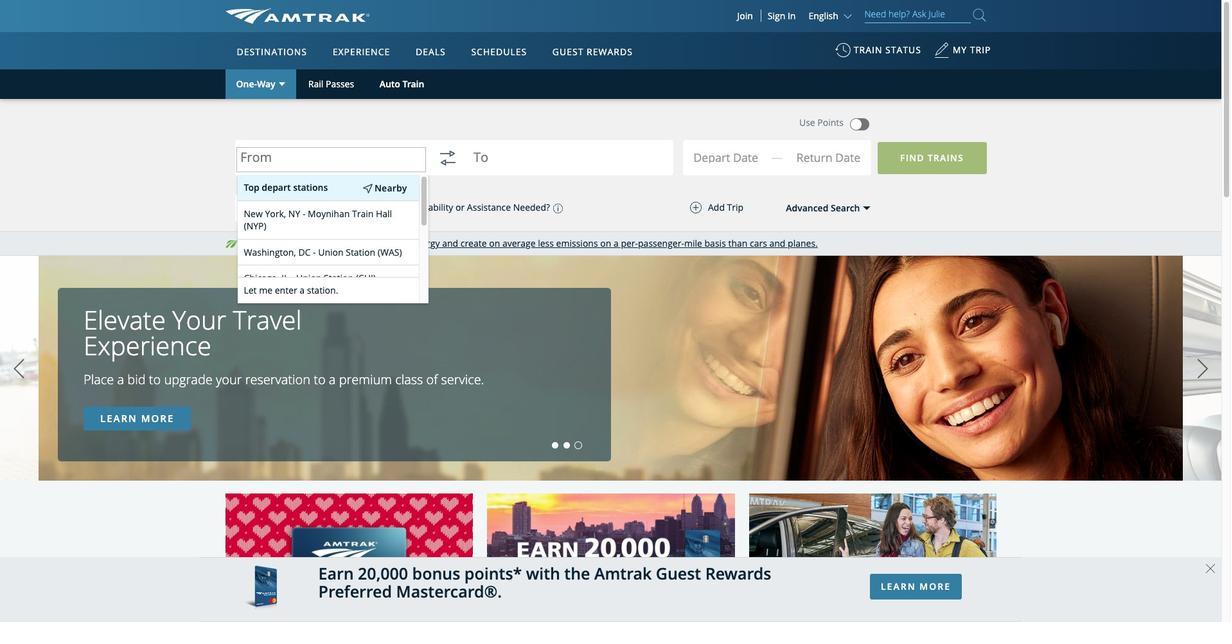 Task type: vqa. For each thing, say whether or not it's contained in the screenshot.
Rewards to the right
yes



Task type: locate. For each thing, give the bounding box(es) containing it.
union inside option
[[318, 246, 344, 258]]

0 vertical spatial rewards
[[587, 46, 633, 58]]

use points
[[800, 116, 844, 129]]

- for pa
[[314, 298, 317, 310]]

train
[[854, 44, 883, 56]]

less
[[393, 237, 409, 249], [538, 237, 554, 249]]

elevate your travel experience
[[84, 302, 302, 363]]

one-way
[[236, 78, 276, 90]]

0 horizontal spatial rewards
[[587, 46, 633, 58]]

philadelphia, pa - william h. gray iii 30th st. station (phl)
[[244, 298, 393, 323]]

more information about accessible travel requests. image
[[550, 204, 563, 213]]

experience up passes
[[333, 46, 390, 58]]

experience inside the experience popup button
[[333, 46, 390, 58]]

premium
[[339, 371, 392, 388]]

regions map image
[[273, 107, 582, 287]]

add trip button
[[665, 195, 770, 220]]

-
[[303, 207, 306, 220], [313, 246, 316, 258], [291, 272, 294, 284], [314, 298, 317, 310]]

a up pa
[[300, 284, 305, 296]]

guest rewards button
[[548, 34, 638, 70]]

banner
[[0, 0, 1222, 297]]

a
[[614, 237, 619, 249], [300, 284, 305, 296], [117, 371, 124, 388], [329, 371, 336, 388]]

english
[[809, 10, 839, 22]]

application
[[273, 107, 582, 287]]

0 vertical spatial experience
[[333, 46, 390, 58]]

trip
[[728, 201, 744, 213]]

washington, dc - union station (was)
[[244, 246, 402, 258]]

new
[[244, 207, 263, 220]]

1 horizontal spatial and
[[770, 237, 786, 249]]

1 vertical spatial experience
[[84, 328, 211, 363]]

1 vertical spatial station
[[324, 272, 354, 284]]

0 horizontal spatial to
[[149, 371, 161, 388]]

on left per-
[[601, 237, 612, 249]]

bid
[[127, 371, 146, 388]]

to right the bid
[[149, 371, 161, 388]]

train left hall
[[352, 207, 374, 220]]

- right dc
[[313, 246, 316, 258]]

- right pa
[[314, 298, 317, 310]]

average
[[503, 237, 536, 249]]

- right ny
[[303, 207, 306, 220]]

1 on from the left
[[489, 237, 500, 249]]

add trip
[[709, 201, 744, 213]]

search
[[831, 202, 861, 214]]

travel down (nyp)
[[245, 237, 271, 249]]

travel down me
[[233, 302, 302, 338]]

0 vertical spatial union
[[318, 246, 344, 258]]

None field
[[238, 143, 429, 487], [474, 143, 656, 185], [696, 143, 785, 176], [238, 143, 429, 487], [696, 143, 785, 176]]

2 less from the left
[[538, 237, 554, 249]]

- for il
[[291, 272, 294, 284]]

more
[[920, 580, 952, 593]]

1 and from the left
[[442, 237, 459, 249]]

advanced search button
[[760, 195, 872, 221]]

nearby image
[[363, 184, 373, 194]]

station for (was)
[[346, 246, 376, 258]]

1 vertical spatial union
[[296, 272, 322, 284]]

a left per-
[[614, 237, 619, 249]]

points*
[[465, 562, 522, 584]]

rewards inside 'popup button'
[[587, 46, 633, 58]]

0 horizontal spatial less
[[393, 237, 409, 249]]

way
[[257, 78, 276, 90]]

philadelphia, pa - william h. gray iii 30th st. station (phl) option
[[238, 291, 419, 330]]

experience
[[333, 46, 390, 58], [84, 328, 211, 363]]

create
[[461, 237, 487, 249]]

1 horizontal spatial on
[[601, 237, 612, 249]]

join button
[[730, 10, 762, 22]]

reservation
[[245, 371, 311, 388]]

one-
[[236, 78, 257, 90]]

guest rewards
[[553, 46, 633, 58]]

sign
[[768, 10, 786, 22]]

status
[[886, 44, 922, 56]]

0 horizontal spatial and
[[442, 237, 459, 249]]

0 vertical spatial guest
[[553, 46, 584, 58]]

mastercard®.
[[396, 581, 502, 603]]

passenger-
[[638, 237, 685, 249]]

slide 1 tab
[[553, 442, 559, 449]]

0 vertical spatial station
[[346, 246, 376, 258]]

mile
[[685, 237, 703, 249]]

(phl)
[[310, 311, 332, 323]]

planes.
[[788, 237, 818, 249]]

than
[[729, 237, 748, 249]]

points
[[818, 116, 844, 129]]

earn
[[319, 562, 354, 584]]

to
[[149, 371, 161, 388], [314, 371, 326, 388]]

on
[[489, 237, 500, 249], [601, 237, 612, 249]]

1 less from the left
[[393, 237, 409, 249]]

ny
[[289, 207, 300, 220]]

1 horizontal spatial guest
[[656, 562, 702, 584]]

search icon image
[[974, 6, 987, 24]]

rewards inside earn 20,000 bonus points* with the amtrak guest rewards preferred mastercard®.
[[706, 562, 772, 584]]

and left create
[[442, 237, 459, 249]]

0 horizontal spatial with
[[395, 201, 413, 214]]

and right cars
[[770, 237, 786, 249]]

sign in
[[768, 10, 796, 22]]

1 vertical spatial rewards
[[706, 562, 772, 584]]

train
[[403, 78, 425, 90], [352, 207, 374, 220]]

0 horizontal spatial guest
[[553, 46, 584, 58]]

1 horizontal spatial less
[[538, 237, 554, 249]]

- right il
[[291, 272, 294, 284]]

1 vertical spatial train
[[352, 207, 374, 220]]

1 vertical spatial with
[[526, 562, 561, 584]]

destinations button
[[232, 34, 313, 70]]

1 vertical spatial travel
[[233, 302, 302, 338]]

your
[[216, 371, 242, 388]]

nearby button
[[358, 181, 413, 197]]

with left the
[[526, 562, 561, 584]]

0 horizontal spatial on
[[489, 237, 500, 249]]

2 vertical spatial station
[[278, 311, 308, 323]]

or
[[456, 201, 465, 214]]

station up the (chi) in the left top of the page
[[346, 246, 376, 258]]

travel
[[245, 237, 271, 249], [233, 302, 302, 338]]

guest inside earn 20,000 bonus points* with the amtrak guest rewards preferred mastercard®.
[[656, 562, 702, 584]]

less left energy
[[393, 237, 409, 249]]

trip
[[971, 44, 992, 56]]

station down pa
[[278, 311, 308, 323]]

union inside option
[[296, 272, 322, 284]]

1 horizontal spatial rewards
[[706, 562, 772, 584]]

on right create
[[489, 237, 500, 249]]

station inside philadelphia, pa - william h. gray iii 30th st. station (phl)
[[278, 311, 308, 323]]

with right hall
[[395, 201, 413, 214]]

less right average
[[538, 237, 554, 249]]

learn more
[[882, 580, 952, 593]]

needed?
[[514, 201, 550, 214]]

1 horizontal spatial experience
[[333, 46, 390, 58]]

amtrak valentines day gift card image
[[225, 475, 473, 622]]

rail passes button
[[296, 69, 367, 99]]

train status
[[854, 44, 922, 56]]

and
[[442, 237, 459, 249], [770, 237, 786, 249]]

a inside "option"
[[300, 284, 305, 296]]

train right auto
[[403, 78, 425, 90]]

date
[[836, 150, 861, 165]]

rewards
[[587, 46, 633, 58], [706, 562, 772, 584]]

0 vertical spatial train
[[403, 78, 425, 90]]

(was)
[[378, 246, 402, 258]]

to right the reservation
[[314, 371, 326, 388]]

me
[[259, 284, 273, 296]]

station inside option
[[346, 246, 376, 258]]

1 to from the left
[[149, 371, 161, 388]]

Passenger with Disability or Assistance Needed? checkbox
[[331, 201, 343, 213]]

station up the william
[[324, 272, 354, 284]]

amtrak
[[595, 562, 652, 584]]

experience up the bid
[[84, 328, 211, 363]]

amtrak image
[[225, 8, 370, 24]]

let
[[244, 284, 257, 296]]

2 to from the left
[[314, 371, 326, 388]]

0 horizontal spatial train
[[352, 207, 374, 220]]

0 vertical spatial with
[[395, 201, 413, 214]]

0 horizontal spatial experience
[[84, 328, 211, 363]]

1 horizontal spatial to
[[314, 371, 326, 388]]

- inside option
[[313, 246, 316, 258]]

a left the bid
[[117, 371, 124, 388]]

station
[[346, 246, 376, 258], [324, 272, 354, 284], [278, 311, 308, 323]]

depart
[[262, 181, 291, 193]]

emissions
[[557, 237, 598, 249]]

1 vertical spatial guest
[[656, 562, 702, 584]]

1 horizontal spatial with
[[526, 562, 561, 584]]

use
[[800, 116, 816, 129]]

nearby
[[375, 182, 407, 194]]

guest
[[553, 46, 584, 58], [656, 562, 702, 584]]

plus icon image
[[691, 202, 702, 213]]

- inside philadelphia, pa - william h. gray iii 30th st. station (phl)
[[314, 298, 317, 310]]

banner containing join
[[0, 0, 1222, 297]]

union
[[318, 246, 344, 258], [296, 272, 322, 284]]

sign in button
[[768, 10, 796, 22]]

one-way button
[[225, 69, 296, 99]]



Task type: describe. For each thing, give the bounding box(es) containing it.
- inside the new york, ny - moynihan train hall (nyp)
[[303, 207, 306, 220]]

auto train
[[380, 78, 425, 90]]

iii
[[386, 298, 393, 310]]

- for dc
[[313, 246, 316, 258]]

To text field
[[474, 151, 656, 168]]

chicago, il - union station (chi)
[[244, 272, 376, 284]]

union for il
[[296, 272, 322, 284]]

slide 3 tab
[[576, 442, 582, 449]]

new york, ny - moynihan train hall (nyp)
[[244, 207, 392, 232]]

auto train link
[[367, 69, 438, 99]]

2 and from the left
[[770, 237, 786, 249]]

return date
[[797, 150, 861, 165]]

none field to
[[474, 143, 656, 185]]

return
[[797, 150, 833, 165]]

learn more
[[100, 412, 174, 425]]

1 horizontal spatial train
[[403, 78, 425, 90]]

earn 20,000 bonus points* with the amtrak guest rewards preferred mastercard®.
[[319, 562, 772, 603]]

let me enter a station. option
[[238, 277, 419, 303]]

advanced search
[[786, 202, 861, 214]]

union for dc
[[318, 246, 344, 258]]

washington, dc - union station (was) option
[[238, 239, 419, 265]]

travel green: our trains consume less energy and create on average less emissions on a per-passenger-mile basis than cars and planes.
[[245, 237, 818, 249]]

york,
[[265, 207, 286, 220]]

bonus
[[413, 562, 461, 584]]

deals
[[416, 46, 446, 58]]

schedules
[[472, 46, 527, 58]]

our trains consume less energy and create on average less emissions on a per-passenger-mile basis than cars and planes. link
[[307, 237, 818, 249]]

30th
[[244, 311, 263, 323]]

travel inside the elevate your travel experience
[[233, 302, 302, 338]]

chicago,
[[244, 272, 279, 284]]

il
[[282, 272, 289, 284]]

0 vertical spatial travel
[[245, 237, 271, 249]]

cars
[[750, 237, 768, 249]]

moynihan
[[308, 207, 350, 220]]

h.
[[352, 298, 361, 310]]

next image
[[1194, 353, 1213, 385]]

station for (chi)
[[324, 272, 354, 284]]

20,000
[[358, 562, 408, 584]]

new york city skyline image
[[487, 475, 735, 622]]

learn
[[100, 412, 137, 425]]

my trip button
[[935, 38, 992, 69]]

auto
[[380, 78, 400, 90]]

preferred
[[319, 581, 392, 603]]

Please enter your search item search field
[[865, 6, 971, 23]]

From text field
[[240, 151, 422, 168]]

amtrak guest rewards preferred mastercard image
[[245, 566, 277, 614]]

energy
[[411, 237, 440, 249]]

switch departure and arrival stations. image
[[433, 143, 463, 174]]

english button
[[809, 10, 855, 22]]

select caret image
[[279, 83, 285, 86]]

your
[[173, 302, 226, 338]]

slide 2 tab
[[564, 442, 571, 449]]

per-
[[621, 237, 639, 249]]

enter
[[275, 284, 298, 296]]

previous image
[[9, 353, 29, 385]]

pa
[[300, 298, 311, 310]]

experience inside the elevate your travel experience
[[84, 328, 211, 363]]

disability
[[415, 201, 454, 214]]

2 on from the left
[[601, 237, 612, 249]]

william
[[319, 298, 350, 310]]

learn
[[882, 580, 917, 593]]

basis
[[705, 237, 726, 249]]

philadelphia,
[[244, 298, 298, 310]]

rail passes
[[309, 78, 354, 90]]

add
[[709, 201, 725, 213]]

assistance
[[467, 201, 511, 214]]

in
[[788, 10, 796, 22]]

green:
[[273, 237, 302, 249]]

place
[[84, 371, 114, 388]]

elevate
[[84, 302, 166, 338]]

let me enter a station.
[[244, 284, 338, 296]]

choose a slide to display tab list
[[0, 442, 585, 449]]

learn more link
[[871, 574, 963, 600]]

passenger with disability or assistance needed?
[[349, 201, 550, 214]]

train status link
[[836, 38, 922, 69]]

new york, ny - moynihan train hall (nyp) option
[[238, 200, 419, 239]]

service.
[[441, 371, 485, 388]]

(nyp)
[[244, 220, 267, 232]]

more
[[141, 412, 174, 425]]

place a bid to upgrade your reservation to a premium class of service.
[[84, 371, 485, 388]]

my trip
[[953, 44, 992, 56]]

with inside earn 20,000 bonus points* with the amtrak guest rewards preferred mastercard®.
[[526, 562, 561, 584]]

washington,
[[244, 246, 296, 258]]

hall
[[376, 207, 392, 220]]

join
[[738, 10, 753, 22]]

top
[[244, 181, 260, 193]]

trains
[[326, 237, 350, 249]]

chicago, il - union station (chi) option
[[238, 265, 419, 291]]

consume
[[352, 237, 391, 249]]

experience button
[[328, 34, 396, 70]]

my
[[953, 44, 968, 56]]

open image
[[864, 206, 872, 210]]

return date button
[[786, 144, 872, 176]]

amtrak sustains leaf icon image
[[225, 241, 238, 248]]

advanced
[[786, 202, 829, 214]]

train inside the new york, ny - moynihan train hall (nyp)
[[352, 207, 374, 220]]

of
[[427, 371, 438, 388]]

class
[[396, 371, 423, 388]]

(chi)
[[356, 272, 376, 284]]

gray
[[363, 298, 383, 310]]

guest inside guest rewards 'popup button'
[[553, 46, 584, 58]]

schedules link
[[466, 32, 532, 69]]

a left premium
[[329, 371, 336, 388]]

learn more link
[[84, 407, 191, 431]]

dc
[[299, 246, 311, 258]]

the
[[565, 562, 591, 584]]

rail
[[309, 78, 324, 90]]



